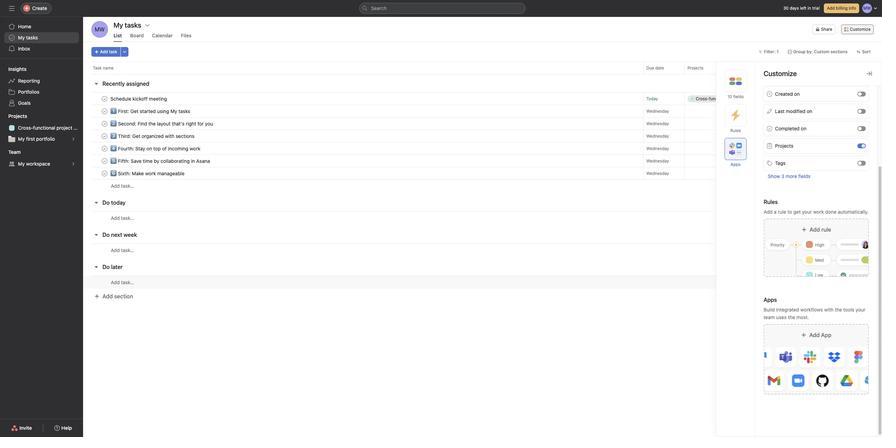 Task type: locate. For each thing, give the bounding box(es) containing it.
me for 4️⃣ fourth: stay on top of incoming work cell
[[774, 146, 780, 151]]

recently assigned
[[103, 81, 149, 87]]

completed checkbox down recently
[[100, 95, 109, 103]]

assigned
[[126, 81, 149, 87]]

4 completed checkbox from the top
[[100, 157, 109, 165]]

only for 3️⃣ third: get organized with sections cell
[[764, 133, 773, 139]]

add task… button down today
[[111, 215, 134, 222]]

your
[[802, 209, 812, 215], [856, 307, 866, 313]]

0 vertical spatial the
[[835, 307, 842, 313]]

reporting
[[18, 78, 40, 84]]

with
[[824, 307, 834, 313]]

task… down week on the bottom
[[121, 247, 134, 253]]

4 completed image from the top
[[100, 145, 109, 153]]

2 completed image from the top
[[100, 170, 109, 178]]

add task… down 'do next week' button
[[111, 247, 134, 253]]

my inside 'link'
[[18, 161, 25, 167]]

cell
[[812, 105, 857, 118]]

close details image
[[867, 71, 872, 77]]

a
[[774, 209, 777, 215]]

1 add task… from the top
[[111, 183, 134, 189]]

the down integrated on the right bottom
[[788, 315, 795, 321]]

add a rule to get your work done automatically.
[[764, 209, 869, 215]]

get
[[794, 209, 801, 215]]

3 add task… button from the top
[[111, 247, 134, 254]]

2 vertical spatial do
[[103, 264, 110, 270]]

1
[[777, 49, 779, 54]]

me down collaborators
[[774, 109, 780, 114]]

board link
[[130, 33, 144, 42]]

3 completed image from the top
[[100, 132, 109, 140]]

search list box
[[359, 3, 526, 14]]

6 me from the top
[[774, 171, 780, 176]]

1 vertical spatial fields
[[799, 173, 811, 179]]

1 vertical spatial customize
[[764, 70, 797, 78]]

2 horizontal spatial on
[[807, 108, 813, 114]]

3 me from the top
[[774, 133, 780, 139]]

completed checkbox up do today button
[[100, 170, 109, 178]]

rule
[[778, 209, 787, 215]]

to
[[788, 209, 792, 215]]

5 only from the top
[[764, 158, 773, 164]]

only me
[[764, 109, 780, 114], [764, 121, 780, 126], [764, 133, 780, 139], [764, 146, 780, 151], [764, 158, 780, 164], [764, 171, 780, 176]]

only me down collaborators
[[764, 109, 780, 114]]

collapse task list for this section image
[[93, 81, 99, 87], [93, 200, 99, 206], [93, 232, 99, 238], [93, 265, 99, 270]]

1 vertical spatial your
[[856, 307, 866, 313]]

only me up tags
[[764, 146, 780, 151]]

add down the next
[[111, 247, 120, 253]]

hide sidebar image
[[9, 6, 15, 11]]

2 my from the top
[[18, 136, 25, 142]]

task… up week on the bottom
[[121, 215, 134, 221]]

next
[[111, 232, 122, 238]]

2 horizontal spatial projects
[[775, 143, 794, 149]]

completed checkbox inside 4️⃣ fourth: stay on top of incoming work cell
[[100, 145, 109, 153]]

add task… button down 'do next week' button
[[111, 247, 134, 254]]

only
[[764, 109, 773, 114], [764, 121, 773, 126], [764, 133, 773, 139], [764, 146, 773, 151], [764, 158, 773, 164], [764, 171, 773, 176]]

1 task from the left
[[93, 65, 102, 71]]

3 my from the top
[[18, 161, 25, 167]]

add task… button
[[111, 182, 134, 190], [111, 215, 134, 222], [111, 247, 134, 254], [111, 279, 134, 287]]

tasks
[[26, 35, 38, 41]]

today
[[111, 200, 126, 206]]

switch for last
[[858, 109, 866, 114]]

add task… button up today
[[111, 182, 134, 190]]

4 only from the top
[[764, 146, 773, 151]]

me up show
[[774, 158, 780, 164]]

4 collapse task list for this section image from the top
[[93, 265, 99, 270]]

4 add task… from the top
[[111, 280, 134, 286]]

the right "with"
[[835, 307, 842, 313]]

task inside column header
[[93, 65, 102, 71]]

group by: custom sections button
[[785, 47, 851, 57]]

5 completed checkbox from the top
[[100, 170, 109, 178]]

2 collapse task list for this section image from the top
[[93, 200, 99, 206]]

1 vertical spatial my
[[18, 136, 25, 142]]

mw
[[95, 26, 105, 33]]

2 task from the left
[[757, 65, 766, 71]]

1 horizontal spatial projects
[[688, 65, 704, 71]]

wednesday for 6️⃣ sixth: make work manageable cell
[[647, 171, 669, 176]]

5 only me from the top
[[764, 158, 780, 164]]

completed checkbox inside schedule kickoff meeting cell
[[100, 95, 109, 103]]

me left 3
[[774, 171, 780, 176]]

5 switch from the top
[[858, 161, 866, 166]]

add inside header recently assigned tree grid
[[111, 183, 120, 189]]

0 horizontal spatial task
[[93, 65, 102, 71]]

completed checkbox right see details, my workspace image on the left top of page
[[100, 157, 109, 165]]

task
[[93, 65, 102, 71], [757, 65, 766, 71]]

6️⃣ sixth: make work manageable cell
[[83, 167, 644, 180]]

invite button
[[7, 422, 36, 435]]

build integrated workflows with the tools your team uses the most.
[[764, 307, 866, 321]]

10 fields
[[728, 94, 744, 99]]

2 wednesday from the top
[[647, 121, 669, 126]]

your right get
[[802, 209, 812, 215]]

3 switch from the top
[[858, 126, 866, 131]]

task visibility
[[757, 65, 783, 71]]

see details, my first portfolio image
[[71, 137, 75, 141]]

1 vertical spatial rules
[[764, 199, 778, 205]]

left
[[800, 6, 807, 11]]

completed checkbox inside 2️⃣ second: find the layout that's right for you cell
[[100, 120, 109, 128]]

add up do today
[[111, 183, 120, 189]]

header do later tree grid
[[83, 276, 882, 289]]

0 vertical spatial on
[[794, 91, 800, 97]]

on for created on
[[794, 91, 800, 97]]

customize down info
[[850, 27, 871, 32]]

1 vertical spatial on
[[807, 108, 813, 114]]

functional
[[33, 125, 55, 131]]

completed image inside 4️⃣ fourth: stay on top of incoming work cell
[[100, 145, 109, 153]]

collapse task list for this section image left do later 'button'
[[93, 265, 99, 270]]

4 wednesday from the top
[[647, 146, 669, 151]]

task… inside header do later tree grid
[[121, 280, 134, 286]]

completed
[[775, 126, 800, 132]]

completed image
[[100, 107, 109, 115], [100, 170, 109, 178]]

task
[[109, 49, 117, 54]]

3 add task… row from the top
[[83, 244, 882, 257]]

my down team
[[18, 161, 25, 167]]

1 me from the top
[[774, 109, 780, 114]]

wednesday for 2️⃣ second: find the layout that's right for you cell
[[647, 121, 669, 126]]

1 only from the top
[[764, 109, 773, 114]]

only me down completed
[[764, 133, 780, 139]]

2️⃣ Second: Find the layout that's right for you text field
[[109, 120, 215, 127]]

0 vertical spatial completed checkbox
[[100, 107, 109, 115]]

rules up a
[[764, 199, 778, 205]]

3 task… from the top
[[121, 247, 134, 253]]

5 completed image from the top
[[100, 157, 109, 165]]

do inside 'button'
[[103, 264, 110, 270]]

collapse task list for this section image left the next
[[93, 232, 99, 238]]

plan
[[74, 125, 83, 131]]

4 me from the top
[[774, 146, 780, 151]]

my tasks
[[18, 35, 38, 41]]

add task… row
[[83, 180, 882, 193], [83, 212, 882, 225], [83, 244, 882, 257], [83, 276, 882, 289]]

customize
[[850, 27, 871, 32], [764, 70, 797, 78]]

2 vertical spatial on
[[801, 126, 807, 132]]

0 horizontal spatial the
[[788, 315, 795, 321]]

0 vertical spatial apps
[[731, 162, 741, 167]]

completed image for 1️⃣ first: get started using my tasks text field in the top left of the page
[[100, 107, 109, 115]]

do today button
[[103, 197, 126, 209]]

3 collapse task list for this section image from the top
[[93, 232, 99, 238]]

only for 6️⃣ sixth: make work manageable cell
[[764, 171, 773, 176]]

my inside projects element
[[18, 136, 25, 142]]

4️⃣ fourth: stay on top of incoming work cell
[[83, 142, 644, 155]]

build
[[764, 307, 775, 313]]

1 collapse task list for this section image from the top
[[93, 81, 99, 87]]

my left 'tasks'
[[18, 35, 25, 41]]

on right created
[[794, 91, 800, 97]]

1 horizontal spatial task
[[757, 65, 766, 71]]

add task… up today
[[111, 183, 134, 189]]

1 completed checkbox from the top
[[100, 107, 109, 115]]

Completed checkbox
[[100, 95, 109, 103], [100, 120, 109, 128], [100, 132, 109, 140], [100, 157, 109, 165], [100, 170, 109, 178]]

0 vertical spatial your
[[802, 209, 812, 215]]

today
[[647, 96, 658, 101]]

row containing collaborators
[[83, 92, 882, 106]]

workspace
[[26, 161, 50, 167]]

header recently assigned tree grid
[[83, 92, 882, 193]]

me for 3️⃣ third: get organized with sections cell
[[774, 133, 780, 139]]

on right modified
[[807, 108, 813, 114]]

your right tools
[[856, 307, 866, 313]]

2 completed checkbox from the top
[[100, 145, 109, 153]]

2 do from the top
[[103, 232, 110, 238]]

search button
[[359, 3, 526, 14]]

completed image for the 3️⃣ third: get organized with sections text field
[[100, 132, 109, 140]]

1 completed image from the top
[[100, 107, 109, 115]]

1 horizontal spatial your
[[856, 307, 866, 313]]

4️⃣ Fourth: Stay on top of incoming work text field
[[109, 145, 203, 152]]

0 horizontal spatial apps
[[731, 162, 741, 167]]

completed checkbox right see details, my first portfolio icon
[[100, 132, 109, 140]]

0 horizontal spatial on
[[794, 91, 800, 97]]

task left visibility
[[757, 65, 766, 71]]

collapse task list for this section image for do today
[[93, 200, 99, 206]]

projects element
[[0, 110, 83, 146]]

3 completed checkbox from the top
[[100, 132, 109, 140]]

add down do today
[[111, 215, 120, 221]]

cross-functional project plan
[[18, 125, 83, 131]]

show 3 more fields
[[768, 173, 811, 179]]

Completed checkbox
[[100, 107, 109, 115], [100, 145, 109, 153]]

completed image inside 5️⃣ fifth: save time by collaborating in asana cell
[[100, 157, 109, 165]]

collapse task list for this section image for do next week
[[93, 232, 99, 238]]

do left later at the left bottom of page
[[103, 264, 110, 270]]

see details, my workspace image
[[71, 162, 75, 166]]

1 vertical spatial the
[[788, 315, 795, 321]]

completed checkbox for 1️⃣ first: get started using my tasks text field in the top left of the page
[[100, 107, 109, 115]]

on
[[794, 91, 800, 97], [807, 108, 813, 114], [801, 126, 807, 132]]

2 vertical spatial my
[[18, 161, 25, 167]]

me
[[774, 109, 780, 114], [774, 121, 780, 126], [774, 133, 780, 139], [774, 146, 780, 151], [774, 158, 780, 164], [774, 171, 780, 176]]

2 vertical spatial projects
[[775, 143, 794, 149]]

fields right '10'
[[733, 94, 744, 99]]

completed checkbox inside 3️⃣ third: get organized with sections cell
[[100, 132, 109, 140]]

completed image for 6️⃣ sixth: make work manageable text field
[[100, 170, 109, 178]]

4 switch from the top
[[858, 144, 866, 149]]

collapse task list for this section image left do today
[[93, 200, 99, 206]]

me up tags
[[774, 146, 780, 151]]

me down completed
[[774, 133, 780, 139]]

name
[[103, 65, 114, 71]]

task name
[[93, 65, 114, 71]]

by:
[[807, 49, 813, 54]]

week
[[124, 232, 137, 238]]

collapse task list for this section image for do later
[[93, 265, 99, 270]]

rules down 10 fields
[[730, 128, 741, 133]]

add task… button up section
[[111, 279, 134, 287]]

my tasks link
[[4, 32, 79, 43]]

do for do later
[[103, 264, 110, 270]]

board
[[130, 33, 144, 38]]

teams element
[[0, 146, 83, 171]]

4 only me from the top
[[764, 146, 780, 151]]

2 only me from the top
[[764, 121, 780, 126]]

add task… down today
[[111, 215, 134, 221]]

reporting link
[[4, 75, 79, 87]]

projects
[[688, 65, 704, 71], [8, 113, 27, 119], [775, 143, 794, 149]]

portfolio
[[36, 136, 55, 142]]

2 completed image from the top
[[100, 120, 109, 128]]

0 horizontal spatial projects
[[8, 113, 27, 119]]

4 add task… button from the top
[[111, 279, 134, 287]]

only me down last
[[764, 121, 780, 126]]

on right completed
[[801, 126, 807, 132]]

completed image inside 1️⃣ first: get started using my tasks cell
[[100, 107, 109, 115]]

collapse task list for this section image for recently assigned
[[93, 81, 99, 87]]

switch
[[858, 92, 866, 97], [858, 109, 866, 114], [858, 126, 866, 131], [858, 144, 866, 149], [858, 161, 866, 166]]

created on
[[775, 91, 800, 97]]

1 horizontal spatial customize
[[850, 27, 871, 32]]

1 only me from the top
[[764, 109, 780, 114]]

only me for 4️⃣ fourth: stay on top of incoming work cell
[[764, 146, 780, 151]]

30 days left in trial
[[784, 6, 820, 11]]

6 wednesday from the top
[[647, 171, 669, 176]]

me for 6️⃣ sixth: make work manageable cell
[[774, 171, 780, 176]]

list link
[[114, 33, 122, 42]]

task… for add task… 'button' in header recently assigned tree grid
[[121, 183, 134, 189]]

completed image inside 2️⃣ second: find the layout that's right for you cell
[[100, 120, 109, 128]]

collapse task list for this section image down task name
[[93, 81, 99, 87]]

the
[[835, 307, 842, 313], [788, 315, 795, 321]]

completed image inside schedule kickoff meeting cell
[[100, 95, 109, 103]]

completed checkbox inside 5️⃣ fifth: save time by collaborating in asana cell
[[100, 157, 109, 165]]

do left the next
[[103, 232, 110, 238]]

0 vertical spatial completed image
[[100, 107, 109, 115]]

1 do from the top
[[103, 200, 110, 206]]

1 vertical spatial apps
[[764, 297, 777, 303]]

0 horizontal spatial rules
[[730, 128, 741, 133]]

0 vertical spatial do
[[103, 200, 110, 206]]

my left first
[[18, 136, 25, 142]]

my inside 'global' element
[[18, 35, 25, 41]]

completed checkbox inside 1️⃣ first: get started using my tasks cell
[[100, 107, 109, 115]]

task… up today
[[121, 183, 134, 189]]

5 me from the top
[[774, 158, 780, 164]]

3 do from the top
[[103, 264, 110, 270]]

2 completed checkbox from the top
[[100, 120, 109, 128]]

completed checkbox for 6️⃣ sixth: make work manageable text field
[[100, 170, 109, 178]]

completed image inside 3️⃣ third: get organized with sections cell
[[100, 132, 109, 140]]

6 only from the top
[[764, 171, 773, 176]]

0 vertical spatial customize
[[850, 27, 871, 32]]

task… inside header recently assigned tree grid
[[121, 183, 134, 189]]

1 task… from the top
[[121, 183, 134, 189]]

add
[[827, 6, 835, 11], [100, 49, 108, 54], [111, 183, 120, 189], [764, 209, 773, 215], [111, 215, 120, 221], [111, 247, 120, 253], [111, 280, 120, 286], [103, 294, 113, 300]]

show
[[768, 173, 780, 179]]

1 wednesday from the top
[[647, 109, 669, 114]]

1 vertical spatial completed image
[[100, 170, 109, 178]]

only for 5️⃣ fifth: save time by collaborating in asana cell
[[764, 158, 773, 164]]

add up add section button in the bottom left of the page
[[111, 280, 120, 286]]

1 my from the top
[[18, 35, 25, 41]]

1 vertical spatial do
[[103, 232, 110, 238]]

1 vertical spatial projects
[[8, 113, 27, 119]]

create button
[[21, 3, 52, 14]]

custom
[[814, 49, 830, 54]]

only me left 3
[[764, 171, 780, 176]]

invite
[[19, 426, 32, 431]]

4 task… from the top
[[121, 280, 134, 286]]

1 add task… button from the top
[[111, 182, 134, 190]]

completed image for 5️⃣ fifth: save time by collaborating in asana text field
[[100, 157, 109, 165]]

add task… button inside header recently assigned tree grid
[[111, 182, 134, 190]]

3 only me from the top
[[764, 133, 780, 139]]

add task… up section
[[111, 280, 134, 286]]

completed image up do today button
[[100, 170, 109, 178]]

1 completed checkbox from the top
[[100, 95, 109, 103]]

recently assigned button
[[103, 78, 149, 90]]

1 horizontal spatial on
[[801, 126, 807, 132]]

insights button
[[0, 66, 26, 73]]

fields right more
[[799, 173, 811, 179]]

me down last
[[774, 121, 780, 126]]

days
[[790, 6, 799, 11]]

do today
[[103, 200, 126, 206]]

completed checkbox right the plan
[[100, 120, 109, 128]]

work
[[813, 209, 824, 215]]

0 horizontal spatial fields
[[733, 94, 744, 99]]

switch for completed
[[858, 126, 866, 131]]

do left today
[[103, 200, 110, 206]]

only me for 5️⃣ fifth: save time by collaborating in asana cell
[[764, 158, 780, 164]]

completed image down recently
[[100, 107, 109, 115]]

1 completed image from the top
[[100, 95, 109, 103]]

completed checkbox for schedule kickoff meeting "text box"
[[100, 95, 109, 103]]

completed checkbox inside 6️⃣ sixth: make work manageable cell
[[100, 170, 109, 178]]

1 horizontal spatial apps
[[764, 297, 777, 303]]

more
[[786, 173, 797, 179]]

completed image inside 6️⃣ sixth: make work manageable cell
[[100, 170, 109, 178]]

completed image for schedule kickoff meeting "text box"
[[100, 95, 109, 103]]

team
[[764, 315, 775, 321]]

rules
[[730, 128, 741, 133], [764, 199, 778, 205]]

2 only from the top
[[764, 121, 773, 126]]

only me up show
[[764, 158, 780, 164]]

fields
[[733, 94, 744, 99], [799, 173, 811, 179]]

5 wednesday from the top
[[647, 159, 669, 164]]

completed image
[[100, 95, 109, 103], [100, 120, 109, 128], [100, 132, 109, 140], [100, 145, 109, 153], [100, 157, 109, 165]]

2 add task… from the top
[[111, 215, 134, 221]]

inbox link
[[4, 43, 79, 54]]

customize up created
[[764, 70, 797, 78]]

6 only me from the top
[[764, 171, 780, 176]]

recently
[[103, 81, 125, 87]]

2 task… from the top
[[121, 215, 134, 221]]

task… for add task… 'button' within header do later tree grid
[[121, 280, 134, 286]]

1 vertical spatial completed checkbox
[[100, 145, 109, 153]]

3 only from the top
[[764, 133, 773, 139]]

only me for 2️⃣ second: find the layout that's right for you cell
[[764, 121, 780, 126]]

only for 4️⃣ fourth: stay on top of incoming work cell
[[764, 146, 773, 151]]

2 me from the top
[[774, 121, 780, 126]]

task left name
[[93, 65, 102, 71]]

2 switch from the top
[[858, 109, 866, 114]]

row
[[83, 62, 882, 74], [91, 74, 874, 75], [83, 92, 882, 106], [83, 105, 882, 118], [83, 117, 882, 131], [83, 129, 882, 143], [83, 142, 882, 156], [83, 154, 882, 168], [83, 167, 882, 181]]

3 wednesday from the top
[[647, 134, 669, 139]]

0 vertical spatial projects
[[688, 65, 704, 71]]

task… up section
[[121, 280, 134, 286]]

add task
[[100, 49, 117, 54]]

my for my first portfolio
[[18, 136, 25, 142]]

0 vertical spatial my
[[18, 35, 25, 41]]

goals
[[18, 100, 31, 106]]

1 switch from the top
[[858, 92, 866, 97]]



Task type: describe. For each thing, give the bounding box(es) containing it.
do later
[[103, 264, 123, 270]]

projects inside row
[[688, 65, 704, 71]]

my for my tasks
[[18, 35, 25, 41]]

add left 'task'
[[100, 49, 108, 54]]

created
[[775, 91, 793, 97]]

do for do next week
[[103, 232, 110, 238]]

completed checkbox for the 3️⃣ third: get organized with sections text field
[[100, 132, 109, 140]]

add left section
[[103, 294, 113, 300]]

switch for created
[[858, 92, 866, 97]]

2 add task… row from the top
[[83, 212, 882, 225]]

add task… inside header do later tree grid
[[111, 280, 134, 286]]

30
[[784, 6, 789, 11]]

task… for 2nd add task… 'button' from the top of the page
[[121, 215, 134, 221]]

home link
[[4, 21, 79, 32]]

global element
[[0, 17, 83, 59]]

3️⃣ Third: Get organized with sections text field
[[109, 133, 197, 140]]

my first portfolio
[[18, 136, 55, 142]]

2 add task… button from the top
[[111, 215, 134, 222]]

5️⃣ fifth: save time by collaborating in asana cell
[[83, 155, 644, 168]]

my first portfolio link
[[4, 134, 79, 145]]

filter:
[[764, 49, 776, 54]]

schedule kickoff meeting cell
[[83, 92, 644, 105]]

home
[[18, 24, 31, 29]]

last modified on
[[775, 108, 813, 114]]

row containing task name
[[83, 62, 882, 74]]

info
[[849, 6, 856, 11]]

projects inside dropdown button
[[8, 113, 27, 119]]

sort button
[[854, 47, 874, 57]]

billing
[[836, 6, 848, 11]]

files link
[[181, 33, 192, 42]]

my tasks
[[114, 21, 141, 29]]

task for task name
[[93, 65, 102, 71]]

add billing info button
[[824, 3, 859, 13]]

customize button
[[842, 25, 874, 34]]

3
[[782, 173, 785, 179]]

automatically.
[[838, 209, 869, 215]]

add task… button inside header do later tree grid
[[111, 279, 134, 287]]

help
[[61, 426, 72, 431]]

modified
[[786, 108, 806, 114]]

help button
[[50, 422, 77, 435]]

completed on
[[775, 126, 807, 132]]

insights element
[[0, 63, 83, 110]]

portfolios
[[18, 89, 39, 95]]

customize inside dropdown button
[[850, 27, 871, 32]]

0 horizontal spatial your
[[802, 209, 812, 215]]

1 horizontal spatial fields
[[799, 173, 811, 179]]

on for completed on
[[801, 126, 807, 132]]

add app
[[810, 332, 832, 339]]

add left billing in the top of the page
[[827, 6, 835, 11]]

create
[[32, 5, 47, 11]]

add left a
[[764, 209, 773, 215]]

share
[[821, 27, 833, 32]]

add inside header do later tree grid
[[111, 280, 120, 286]]

med
[[816, 258, 824, 263]]

my for my workspace
[[18, 161, 25, 167]]

projects button
[[0, 113, 27, 120]]

cross-
[[18, 125, 33, 131]]

do for do today
[[103, 200, 110, 206]]

1 horizontal spatial rules
[[764, 199, 778, 205]]

task… for 3rd add task… 'button' from the top
[[121, 247, 134, 253]]

wednesday for 3️⃣ third: get organized with sections cell
[[647, 134, 669, 139]]

0 horizontal spatial customize
[[764, 70, 797, 78]]

completed image for 2️⃣ second: find the layout that's right for you text field
[[100, 120, 109, 128]]

3️⃣ third: get organized with sections cell
[[83, 130, 644, 143]]

me for 1️⃣ first: get started using my tasks cell
[[774, 109, 780, 114]]

me for 2️⃣ second: find the layout that's right for you cell
[[774, 121, 780, 126]]

group
[[794, 49, 806, 54]]

team button
[[0, 149, 21, 156]]

Schedule kickoff meeting text field
[[109, 95, 169, 102]]

completed checkbox for 4️⃣ fourth: stay on top of incoming work text field
[[100, 145, 109, 153]]

add app button
[[761, 324, 872, 395]]

team
[[8, 149, 21, 155]]

task for task visibility
[[757, 65, 766, 71]]

due date
[[647, 65, 664, 71]]

4 add task… row from the top
[[83, 276, 882, 289]]

insights
[[8, 66, 26, 72]]

tools
[[844, 307, 855, 313]]

only for 2️⃣ second: find the layout that's right for you cell
[[764, 121, 773, 126]]

goals link
[[4, 98, 79, 109]]

trial
[[813, 6, 820, 11]]

6️⃣ Sixth: Make work manageable text field
[[109, 170, 187, 177]]

search
[[371, 5, 387, 11]]

me for 5️⃣ fifth: save time by collaborating in asana cell
[[774, 158, 780, 164]]

only for 1️⃣ first: get started using my tasks cell
[[764, 109, 773, 114]]

2️⃣ second: find the layout that's right for you cell
[[83, 117, 644, 130]]

only me for 3️⃣ third: get organized with sections cell
[[764, 133, 780, 139]]

visibility
[[767, 65, 783, 71]]

wednesday for 4️⃣ fourth: stay on top of incoming work cell
[[647, 146, 669, 151]]

show 3 more fields button
[[768, 173, 811, 179]]

section
[[114, 294, 133, 300]]

portfolios link
[[4, 87, 79, 98]]

task name column header
[[91, 62, 645, 74]]

priority
[[771, 243, 785, 248]]

completed checkbox for 5️⃣ fifth: save time by collaborating in asana text field
[[100, 157, 109, 165]]

5️⃣ Fifth: Save time by collaborating in Asana text field
[[109, 158, 212, 165]]

group by: custom sections
[[794, 49, 848, 54]]

do later button
[[103, 261, 123, 274]]

calendar
[[152, 33, 173, 38]]

list
[[114, 33, 122, 38]]

sections
[[831, 49, 848, 54]]

later
[[111, 264, 123, 270]]

add section
[[103, 294, 133, 300]]

filter: 1
[[764, 49, 779, 54]]

your inside build integrated workflows with the tools your team uses the most.
[[856, 307, 866, 313]]

10
[[728, 94, 732, 99]]

workflows
[[801, 307, 823, 313]]

add task… inside header recently assigned tree grid
[[111, 183, 134, 189]]

my workspace
[[18, 161, 50, 167]]

last
[[775, 108, 785, 114]]

completed checkbox for 2️⃣ second: find the layout that's right for you text field
[[100, 120, 109, 128]]

my workspace link
[[4, 159, 79, 170]]

1️⃣ first: get started using my tasks cell
[[83, 105, 644, 118]]

add section button
[[91, 291, 136, 303]]

1️⃣ First: Get started using My tasks text field
[[109, 108, 192, 115]]

show options image
[[145, 23, 150, 28]]

add task button
[[91, 47, 120, 57]]

in
[[808, 6, 811, 11]]

0 vertical spatial rules
[[730, 128, 741, 133]]

first
[[26, 136, 35, 142]]

do next week
[[103, 232, 137, 238]]

cross-functional project plan link
[[4, 123, 83, 134]]

only me for 6️⃣ sixth: make work manageable cell
[[764, 171, 780, 176]]

3 add task… from the top
[[111, 247, 134, 253]]

more actions image
[[122, 50, 127, 54]]

high
[[816, 243, 825, 248]]

tags
[[775, 160, 786, 166]]

1 add task… row from the top
[[83, 180, 882, 193]]

0 vertical spatial fields
[[733, 94, 744, 99]]

completed image for 4️⃣ fourth: stay on top of incoming work text field
[[100, 145, 109, 153]]

filter: 1 button
[[756, 47, 782, 57]]

1 horizontal spatial the
[[835, 307, 842, 313]]

wednesday for 5️⃣ fifth: save time by collaborating in asana cell
[[647, 159, 669, 164]]

most.
[[797, 315, 809, 321]]

files
[[181, 33, 192, 38]]

only me for 1️⃣ first: get started using my tasks cell
[[764, 109, 780, 114]]

wednesday for 1️⃣ first: get started using my tasks cell
[[647, 109, 669, 114]]



Task type: vqa. For each thing, say whether or not it's contained in the screenshot.


